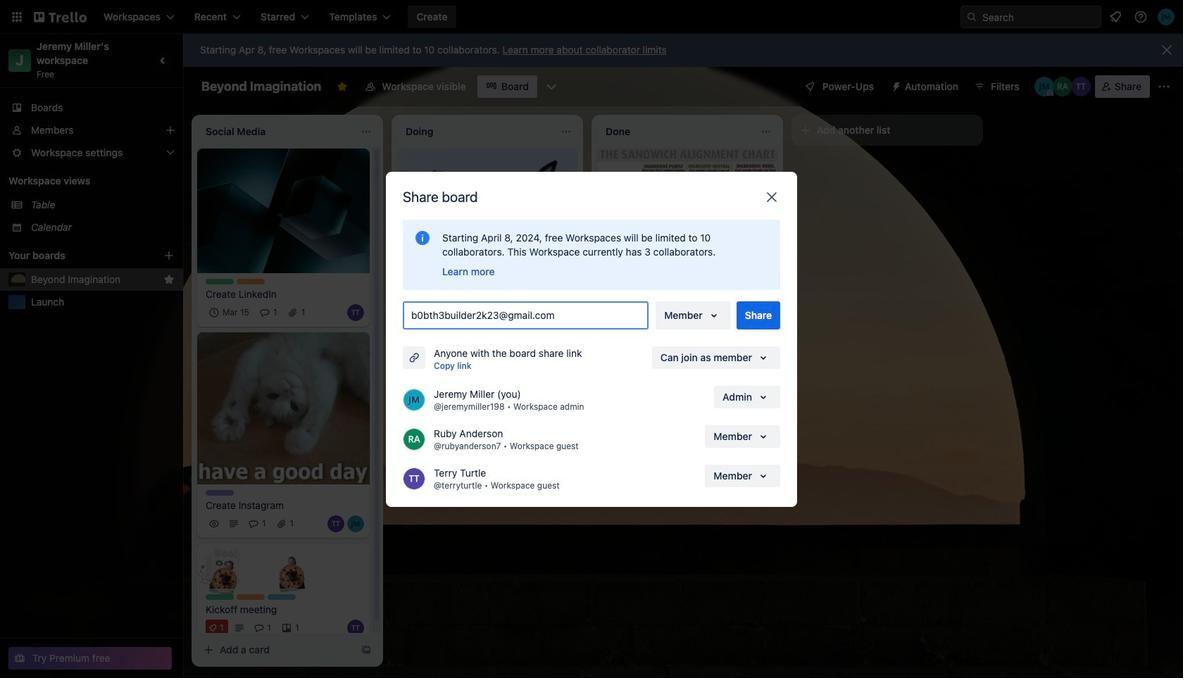 Task type: vqa. For each thing, say whether or not it's contained in the screenshot.
leftmost Ruby Anderson (rubyanderson7) icon
yes



Task type: describe. For each thing, give the bounding box(es) containing it.
open information menu image
[[1134, 10, 1148, 24]]

color: orange, title: none image for first color: green, title: none icon
[[237, 279, 265, 284]]

1 color: green, title: none image from the top
[[206, 279, 234, 284]]

primary element
[[0, 0, 1184, 34]]

2 color: green, title: none image from the top
[[206, 595, 234, 600]]

search image
[[967, 11, 978, 23]]

color: sky, title: "sparkling" element
[[268, 595, 296, 600]]

1 horizontal spatial jeremy miller (jeremymiller198) image
[[535, 330, 552, 346]]

sm image
[[886, 75, 905, 95]]

0 horizontal spatial jeremy miller (jeremymiller198) image
[[403, 389, 426, 411]]

1 vertical spatial create from template… image
[[361, 645, 372, 656]]

Board name text field
[[194, 75, 329, 98]]

1 horizontal spatial terry turtle (terryturtle) image
[[516, 330, 533, 346]]

starred icon image
[[163, 274, 175, 285]]

your boards with 2 items element
[[8, 247, 142, 264]]



Task type: locate. For each thing, give the bounding box(es) containing it.
show menu image
[[1158, 80, 1172, 94]]

0 horizontal spatial terry turtle (terryturtle) image
[[347, 304, 364, 321]]

star or unstar board image
[[337, 81, 348, 92]]

1 vertical spatial ruby anderson (rubyanderson7) image
[[403, 428, 426, 451]]

create from template… image
[[761, 381, 772, 393], [361, 645, 372, 656]]

color: green, title: none image left the color: sky, title: "sparkling" element
[[206, 595, 234, 600]]

back to home image
[[34, 6, 87, 28]]

1 horizontal spatial create from template… image
[[761, 381, 772, 393]]

1 vertical spatial color: green, title: none image
[[206, 595, 234, 600]]

jeremy miller (jeremymiller198) image down color: bold red, title: "thoughts" element
[[403, 389, 426, 411]]

color: orange, title: none image for second color: green, title: none icon from the top
[[237, 595, 265, 600]]

1 horizontal spatial ruby anderson (rubyanderson7) image
[[1053, 77, 1073, 97]]

color: green, title: none image
[[206, 279, 234, 284], [206, 595, 234, 600]]

1 vertical spatial jeremy miller (jeremymiller198) image
[[1035, 77, 1055, 97]]

0 vertical spatial terry turtle (terryturtle) image
[[347, 304, 364, 321]]

0 vertical spatial jeremy miller (jeremymiller198) image
[[535, 330, 552, 346]]

terry turtle (terryturtle) image
[[347, 304, 364, 321], [516, 330, 533, 346]]

ruby anderson (rubyanderson7) image
[[1053, 77, 1073, 97], [403, 428, 426, 451]]

0 horizontal spatial jeremy miller (jeremymiller198) image
[[347, 516, 364, 533]]

jeremy miller (jeremymiller198) image
[[1158, 8, 1175, 25], [1035, 77, 1055, 97], [347, 516, 364, 533]]

2 vertical spatial jeremy miller (jeremymiller198) image
[[347, 516, 364, 533]]

1 vertical spatial color: orange, title: none image
[[237, 595, 265, 600]]

color: purple, title: none image
[[206, 490, 234, 496]]

1 vertical spatial terry turtle (terryturtle) image
[[516, 330, 533, 346]]

None checkbox
[[451, 290, 525, 307], [206, 304, 254, 321], [451, 290, 525, 307], [206, 304, 254, 321]]

0 vertical spatial create from template… image
[[761, 381, 772, 393]]

0 vertical spatial color: green, title: none image
[[206, 279, 234, 284]]

0 horizontal spatial ruby anderson (rubyanderson7) image
[[403, 428, 426, 451]]

jeremy miller (jeremymiller198) image
[[535, 330, 552, 346], [403, 389, 426, 411]]

0 vertical spatial color: orange, title: none image
[[237, 279, 265, 284]]

customize views image
[[545, 80, 559, 94]]

ruby anderson (rubyanderson7) image
[[555, 330, 572, 346]]

2 horizontal spatial jeremy miller (jeremymiller198) image
[[1158, 8, 1175, 25]]

2 color: orange, title: none image from the top
[[237, 595, 265, 600]]

color: green, title: none image right starred icon
[[206, 279, 234, 284]]

1 color: orange, title: none image from the top
[[237, 279, 265, 284]]

1 horizontal spatial jeremy miller (jeremymiller198) image
[[1035, 77, 1055, 97]]

jeremy miller (jeremymiller198) image left ruby anderson (rubyanderson7) icon
[[535, 330, 552, 346]]

add board image
[[163, 250, 175, 261]]

color: bold red, title: "thoughts" element
[[406, 363, 434, 369]]

jeremy miller (jeremymiller198) image inside primary element
[[1158, 8, 1175, 25]]

0 vertical spatial jeremy miller (jeremymiller198) image
[[1158, 8, 1175, 25]]

0 notifications image
[[1108, 8, 1124, 25]]

1 vertical spatial jeremy miller (jeremymiller198) image
[[403, 389, 426, 411]]

color: orange, title: none image
[[237, 279, 265, 284], [237, 595, 265, 600]]

Email address or name text field
[[411, 305, 646, 325]]

0 vertical spatial ruby anderson (rubyanderson7) image
[[1053, 77, 1073, 97]]

close image
[[764, 188, 781, 205]]

0 horizontal spatial create from template… image
[[361, 645, 372, 656]]

terry turtle (terryturtle) image
[[1071, 77, 1091, 97], [403, 467, 426, 490], [328, 516, 345, 533], [347, 620, 364, 637]]

Search field
[[978, 6, 1101, 27]]



